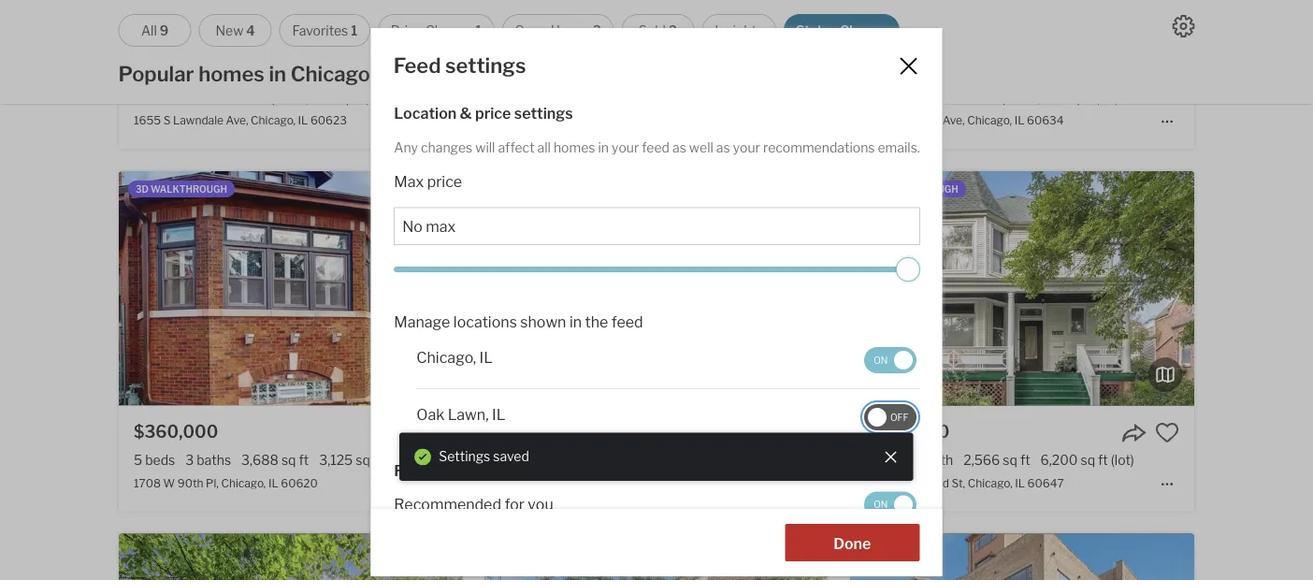 Task type: locate. For each thing, give the bounding box(es) containing it.
0 horizontal spatial 3d
[[136, 184, 149, 195]]

1 vertical spatial baths
[[197, 452, 231, 468]]

$160,000
[[500, 59, 581, 80]]

3d down 1655
[[136, 184, 149, 195]]

price
[[391, 22, 423, 38]]

chicago, right dr,
[[653, 476, 698, 490]]

1 right favorites
[[351, 22, 357, 38]]

chicago, down — sq ft
[[251, 114, 296, 127]]

in down 719 n lockwood ave, chicago, il 60644
[[598, 139, 609, 155]]

change inside "option"
[[840, 22, 888, 38]]

60620
[[281, 476, 318, 490]]

1 3d walkthrough from the left
[[136, 184, 227, 195]]

s right 7411
[[526, 476, 534, 490]]

3d walkthrough
[[136, 184, 227, 195], [867, 184, 959, 195]]

Insights radio
[[702, 14, 777, 47]]

2438 n bernard st, chicago, il 60647
[[865, 476, 1064, 490]]

il
[[298, 114, 308, 127], [662, 114, 672, 127], [1015, 114, 1025, 127], [479, 348, 493, 366], [492, 405, 505, 423], [268, 476, 278, 490], [700, 476, 710, 490], [1015, 476, 1025, 490]]

0 vertical spatial 4
[[246, 22, 255, 38]]

baths up "pl,"
[[197, 452, 231, 468]]

il left 60634
[[1015, 114, 1025, 127]]

1 vertical spatial in
[[598, 139, 609, 155]]

beds up 719
[[511, 90, 541, 106]]

1708
[[134, 476, 161, 490]]

olcott
[[908, 114, 940, 127]]

0 horizontal spatial walkthrough
[[151, 184, 227, 195]]

1 vertical spatial 4
[[865, 452, 874, 468]]

1 your from the left
[[611, 139, 639, 155]]

1 horizontal spatial 3d walkthrough
[[867, 184, 959, 195]]

3d down emails.
[[867, 184, 880, 195]]

bath for 2,566 sq ft
[[926, 452, 954, 468]]

beds for $850,000
[[877, 452, 907, 468]]

beds for $129,000
[[149, 90, 179, 106]]

5
[[134, 452, 142, 468]]

Max price input text field
[[402, 217, 912, 236]]

1 vertical spatial price
[[427, 172, 462, 191]]

1 horizontal spatial 3d
[[867, 184, 880, 195]]

0 horizontal spatial homes
[[198, 61, 265, 87]]

settings up the location & price settings
[[445, 53, 526, 78]]

chicago,
[[251, 114, 296, 127], [614, 114, 659, 127], [968, 114, 1013, 127], [416, 348, 476, 366], [221, 476, 266, 490], [653, 476, 698, 490], [968, 476, 1013, 490]]

walkthrough down the lawndale
[[151, 184, 227, 195]]

your
[[611, 139, 639, 155], [733, 139, 760, 155]]

3,125 sq ft (lot) right 3,688 sq ft
[[319, 452, 409, 468]]

3 inside open house 'radio'
[[593, 22, 602, 38]]

1 change from the left
[[426, 22, 473, 38]]

2
[[669, 22, 677, 38]]

(lot) for $360,000
[[386, 452, 409, 468]]

change inside radio
[[426, 22, 473, 38]]

settings saved section
[[400, 433, 914, 481]]

1
[[351, 22, 357, 38], [475, 22, 482, 38], [917, 90, 923, 106], [917, 452, 923, 468]]

3d for $360,000
[[136, 184, 149, 195]]

beds for $175,000
[[511, 452, 541, 468]]

3d for $850,000
[[867, 184, 880, 195]]

3 beds
[[500, 90, 541, 106], [500, 452, 541, 468]]

change up feed settings
[[426, 22, 473, 38]]

your down 719 n lockwood ave, chicago, il 60644
[[611, 139, 639, 155]]

chicago, down 3,688 at the bottom of page
[[221, 476, 266, 490]]

3 ave, from the left
[[943, 114, 965, 127]]

feed right the
[[611, 312, 643, 331]]

n for $279,900
[[897, 114, 905, 127]]

beds up 7411
[[511, 452, 541, 468]]

for
[[504, 495, 524, 513]]

emails.
[[878, 139, 920, 155]]

chicago, for 1708 w 90th pl, chicago, il 60620
[[221, 476, 266, 490]]

0 horizontal spatial 4
[[246, 22, 255, 38]]

shown
[[520, 312, 566, 331]]

4
[[246, 22, 255, 38], [865, 452, 874, 468]]

1 horizontal spatial as
[[716, 139, 730, 155]]

1 bath up bernard
[[917, 452, 954, 468]]

in left the
[[569, 312, 582, 331]]

favorite button checkbox for $850,000
[[1155, 420, 1180, 445]]

832 sq ft
[[964, 90, 1019, 106]]

3 beds up 719
[[500, 90, 541, 106]]

photo of 3705 n olcott ave, chicago, il 60634 image
[[850, 0, 1195, 43]]

2 bath from the top
[[926, 452, 954, 468]]

manage locations shown in the feed
[[394, 312, 643, 331]]

favorite button image for $850,000
[[1155, 420, 1180, 445]]

3 baths up "pl,"
[[185, 452, 231, 468]]

3,125 sq ft (lot) down chicago
[[298, 90, 388, 106]]

3 beds up 7411
[[500, 452, 541, 468]]

3 baths
[[189, 90, 235, 106], [185, 452, 231, 468]]

s right 1655
[[164, 114, 171, 127]]

beds up the 2438
[[877, 452, 907, 468]]

settings
[[445, 53, 526, 78], [514, 104, 573, 122]]

2 ave, from the left
[[590, 114, 612, 127]]

price
[[475, 104, 511, 122], [427, 172, 462, 191]]

location & price settings
[[394, 104, 573, 122]]

0 vertical spatial baths
[[200, 90, 235, 106]]

changes
[[421, 139, 472, 155]]

1 vertical spatial 3 beds
[[500, 452, 541, 468]]

3 up 7411
[[500, 452, 508, 468]]

0 horizontal spatial ave,
[[226, 114, 248, 127]]

beds right 11
[[149, 90, 179, 106]]

favorite button checkbox for $129,000
[[424, 58, 448, 82]]

sq right 832 sq ft
[[1066, 90, 1080, 106]]

1 3d from the left
[[136, 184, 149, 195]]

n right 3705
[[897, 114, 905, 127]]

sq right 6,200
[[1081, 452, 1096, 468]]

3 up 90th
[[185, 452, 194, 468]]

1 vertical spatial s
[[526, 476, 534, 490]]

—
[[245, 90, 257, 106]]

4 right new
[[246, 22, 255, 38]]

3 baths for $360,000
[[185, 452, 231, 468]]

4 inside new option
[[246, 22, 255, 38]]

0 vertical spatial bath
[[926, 90, 954, 106]]

1 horizontal spatial homes
[[553, 139, 595, 155]]

photo of 5931 n kostner ave, chicago, il 60646 image
[[119, 534, 463, 580]]

ave, right olcott
[[943, 114, 965, 127]]

bath
[[926, 90, 954, 106], [926, 452, 954, 468]]

1 vertical spatial 1 bath
[[917, 452, 954, 468]]

1 up feed settings
[[475, 22, 482, 38]]

1 horizontal spatial 4
[[865, 452, 874, 468]]

price right &
[[475, 104, 511, 122]]

3 baths up the lawndale
[[189, 90, 235, 106]]

1 vertical spatial bath
[[926, 452, 954, 468]]

6,200
[[1041, 452, 1078, 468]]

1 as from the left
[[672, 139, 686, 155]]

$129,000
[[134, 59, 214, 80]]

6,200 sq ft (lot)
[[1041, 452, 1135, 468]]

1 horizontal spatial change
[[840, 22, 888, 38]]

homes down lockwood
[[553, 139, 595, 155]]

3,125 right 3,688 sq ft
[[319, 452, 353, 468]]

3d walkthrough for $360,000
[[136, 184, 227, 195]]

0 horizontal spatial price
[[427, 172, 462, 191]]

2 as from the left
[[716, 139, 730, 155]]

feed
[[642, 139, 669, 155], [611, 312, 643, 331]]

new
[[216, 22, 244, 38]]

open
[[515, 22, 548, 38]]

status
[[796, 22, 837, 38]]

ave, down —
[[226, 114, 248, 127]]

pl,
[[206, 476, 219, 490]]

n right 719
[[521, 114, 530, 127]]

photo of 719 n lockwood ave, chicago, il 60644 image
[[485, 0, 829, 43]]

2 1 bath from the top
[[917, 452, 954, 468]]

2 horizontal spatial ave,
[[943, 114, 965, 127]]

favorites 1
[[292, 22, 357, 38]]

il down 3,688 sq ft
[[268, 476, 278, 490]]

il down locations
[[479, 348, 493, 366]]

walkthrough for $850,000
[[882, 184, 959, 195]]

settings
[[439, 449, 491, 465]]

favorite button image
[[424, 58, 448, 82], [424, 420, 448, 445], [1155, 420, 1180, 445]]

60644
[[674, 114, 711, 127]]

as right well
[[716, 139, 730, 155]]

1 horizontal spatial price
[[475, 104, 511, 122]]

beds
[[149, 90, 179, 106], [511, 90, 541, 106], [145, 452, 175, 468], [511, 452, 541, 468], [877, 452, 907, 468]]

1 bath from the top
[[926, 90, 954, 106]]

3,125 sq ft (lot)
[[298, 90, 388, 106], [1029, 90, 1120, 106], [319, 452, 409, 468]]

in up — sq ft
[[269, 61, 286, 87]]

0 vertical spatial 3 baths
[[189, 90, 235, 106]]

ave, for $279,900
[[943, 114, 965, 127]]

60647
[[1028, 476, 1064, 490]]

0 horizontal spatial s
[[164, 114, 171, 127]]

favorites
[[292, 22, 348, 38]]

n
[[521, 114, 530, 127], [897, 114, 905, 127], [897, 476, 905, 490]]

2 3d walkthrough from the left
[[867, 184, 959, 195]]

2 3d from the left
[[867, 184, 880, 195]]

3d walkthrough down the lawndale
[[136, 184, 227, 195]]

feed left well
[[642, 139, 669, 155]]

bath up olcott
[[926, 90, 954, 106]]

homes up —
[[198, 61, 265, 87]]

1 horizontal spatial s
[[526, 476, 534, 490]]

any changes will affect all homes in your feed as well as your recommendations emails.
[[394, 139, 920, 155]]

location
[[394, 104, 456, 122]]

3d walkthrough for $850,000
[[867, 184, 959, 195]]

1 1 bath from the top
[[917, 90, 954, 106]]

photo of 7411 s martin luther king dr, chicago, il 60619 image
[[485, 171, 829, 405]]

chicago, down 2,566 sq ft at the right bottom
[[968, 476, 1013, 490]]

sq right '832'
[[992, 90, 1006, 106]]

recommendations
[[394, 461, 528, 479]]

0 vertical spatial s
[[164, 114, 171, 127]]

baths
[[200, 90, 235, 106], [197, 452, 231, 468]]

done
[[834, 534, 871, 553]]

ave, right lockwood
[[590, 114, 612, 127]]

bath up bernard
[[926, 452, 954, 468]]

chicago, down 832 sq ft
[[968, 114, 1013, 127]]

2,566
[[964, 452, 1001, 468]]

1 bath
[[917, 90, 954, 106], [917, 452, 954, 468]]

photo of 2545 s dearborn st #313, chicago, il 60616 image
[[850, 534, 1195, 580]]

walkthrough for $360,000
[[151, 184, 227, 195]]

1 walkthrough from the left
[[151, 184, 227, 195]]

0 horizontal spatial 3d walkthrough
[[136, 184, 227, 195]]

3,125 sq ft (lot) for $129,000
[[298, 90, 388, 106]]

price down changes
[[427, 172, 462, 191]]

0 vertical spatial 3 beds
[[500, 90, 541, 106]]

il left 60619
[[700, 476, 710, 490]]

3,125 up 60623
[[298, 90, 332, 106]]

0 horizontal spatial change
[[426, 22, 473, 38]]

all
[[537, 139, 551, 155]]

1 horizontal spatial in
[[569, 312, 582, 331]]

bath for 832 sq ft
[[926, 90, 954, 106]]

walkthrough down emails.
[[882, 184, 959, 195]]

(lot)
[[365, 90, 388, 106], [1096, 90, 1120, 106], [386, 452, 409, 468], [1111, 452, 1135, 468]]

price change 1
[[391, 22, 482, 38]]

60623
[[311, 114, 347, 127]]

baths for $360,000
[[197, 452, 231, 468]]

max price
[[394, 172, 462, 191]]

3,125 sq ft (lot) up 60634
[[1029, 90, 1120, 106]]

2 change from the left
[[840, 22, 888, 38]]

sq right 2,566
[[1003, 452, 1018, 468]]

as left well
[[672, 139, 686, 155]]

1 vertical spatial 3 baths
[[185, 452, 231, 468]]

2 walkthrough from the left
[[882, 184, 959, 195]]

as
[[672, 139, 686, 155], [716, 139, 730, 155]]

il left '60644' on the right
[[662, 114, 672, 127]]

chicago, up any changes will affect all homes in your feed as well as your recommendations emails.
[[614, 114, 659, 127]]

1 horizontal spatial ave,
[[590, 114, 612, 127]]

3 up 719
[[500, 90, 508, 106]]

1655 s lawndale ave, chicago, il 60623
[[134, 114, 347, 127]]

settings up all
[[514, 104, 573, 122]]

0 horizontal spatial in
[[269, 61, 286, 87]]

locations
[[453, 312, 517, 331]]

change right the 'status'
[[840, 22, 888, 38]]

3 right house
[[593, 22, 602, 38]]

1 horizontal spatial walkthrough
[[882, 184, 959, 195]]

0 horizontal spatial your
[[611, 139, 639, 155]]

719 n lockwood ave, chicago, il 60644
[[500, 114, 711, 127]]

baths up the lawndale
[[200, 90, 235, 106]]

0 vertical spatial 1 bath
[[917, 90, 954, 106]]

manage
[[394, 312, 450, 331]]

4 up the 2438
[[865, 452, 874, 468]]

0 horizontal spatial as
[[672, 139, 686, 155]]

ave,
[[226, 114, 248, 127], [590, 114, 612, 127], [943, 114, 965, 127]]

60619
[[712, 476, 748, 490]]

w
[[163, 476, 175, 490]]

il left 60647
[[1015, 476, 1025, 490]]

3 baths for $129,000
[[189, 90, 235, 106]]

sq right 3,688 sq ft
[[356, 452, 370, 468]]

Price Change radio
[[378, 14, 495, 47]]

1 horizontal spatial your
[[733, 139, 760, 155]]

in
[[269, 61, 286, 87], [598, 139, 609, 155], [569, 312, 582, 331]]

0 vertical spatial price
[[475, 104, 511, 122]]

1 inside price change radio
[[475, 22, 482, 38]]

favorite button checkbox
[[424, 58, 448, 82], [424, 420, 448, 445], [1155, 420, 1180, 445]]

your right well
[[733, 139, 760, 155]]

option group
[[118, 14, 900, 47]]

beds right 5
[[145, 452, 175, 468]]

3d walkthrough down emails.
[[867, 184, 959, 195]]

3d
[[136, 184, 149, 195], [867, 184, 880, 195]]

1 bath up olcott
[[917, 90, 954, 106]]



Task type: vqa. For each thing, say whether or not it's contained in the screenshot.
20%
no



Task type: describe. For each thing, give the bounding box(es) containing it.
3,125 sq ft (lot) for $360,000
[[319, 452, 409, 468]]

chicago, for 2438 n bernard st, chicago, il 60647
[[968, 476, 1013, 490]]

7411 s martin luther king dr, chicago, il 60619
[[500, 476, 748, 490]]

Sold radio
[[622, 14, 695, 47]]

photo of 2438 n bernard st, chicago, il 60647 image
[[850, 171, 1195, 405]]

60634
[[1027, 114, 1064, 127]]

recommended
[[394, 495, 501, 513]]

st,
[[952, 476, 966, 490]]

change for price
[[426, 22, 473, 38]]

settings saved
[[439, 449, 529, 465]]

All radio
[[118, 14, 191, 47]]

king
[[610, 476, 634, 490]]

il right lawn,
[[492, 405, 505, 423]]

the
[[585, 312, 608, 331]]

chicago, for 719 n lockwood ave, chicago, il 60644
[[614, 114, 659, 127]]

0 vertical spatial homes
[[198, 61, 265, 87]]

2 vertical spatial in
[[569, 312, 582, 331]]

$175,000
[[500, 421, 580, 442]]

recommended for you
[[394, 495, 553, 513]]

$279,900
[[865, 59, 947, 80]]

favorite button image for $360,000
[[424, 420, 448, 445]]

2438
[[865, 476, 894, 490]]

house
[[551, 22, 590, 38]]

0 vertical spatial in
[[269, 61, 286, 87]]

all
[[141, 22, 157, 38]]

lawn,
[[447, 405, 488, 423]]

favorite button image for $129,000
[[424, 58, 448, 82]]

chicago
[[291, 61, 370, 87]]

11
[[134, 90, 146, 106]]

4 beds
[[865, 452, 907, 468]]

max
[[394, 172, 424, 191]]

2 3 beds from the top
[[500, 452, 541, 468]]

photo of 1708 w 90th pl, chicago, il 60620 image
[[119, 171, 463, 405]]

7411
[[500, 476, 524, 490]]

recommendations
[[763, 139, 875, 155]]

favorite button image
[[790, 420, 814, 445]]

1 3 beds from the top
[[500, 90, 541, 106]]

Status Change radio
[[784, 14, 900, 47]]

sq down chicago
[[335, 90, 349, 106]]

sold
[[639, 22, 666, 38]]

sq up 60620
[[282, 452, 296, 468]]

ave, for $160,000
[[590, 114, 612, 127]]

sold 2
[[639, 22, 677, 38]]

all 9
[[141, 22, 169, 38]]

719
[[500, 114, 519, 127]]

1 vertical spatial homes
[[553, 139, 595, 155]]

1 up olcott
[[917, 90, 923, 106]]

3705 n olcott ave, chicago, il 60634
[[865, 114, 1064, 127]]

Max price slider range field
[[394, 257, 920, 281]]

9
[[160, 22, 169, 38]]

status change
[[796, 22, 888, 38]]

affect
[[498, 139, 534, 155]]

1 up bernard
[[917, 452, 923, 468]]

1 bath for 2,566
[[917, 452, 954, 468]]

$850,000
[[865, 421, 950, 442]]

option group containing all
[[118, 14, 900, 47]]

change for status
[[840, 22, 888, 38]]

0 vertical spatial feed
[[642, 139, 669, 155]]

3 up the lawndale
[[189, 90, 198, 106]]

feed settings
[[394, 53, 526, 78]]

New radio
[[199, 14, 272, 47]]

oak
[[416, 405, 444, 423]]

oak lawn, il
[[416, 405, 505, 423]]

lockwood
[[532, 114, 587, 127]]

popular
[[118, 61, 194, 87]]

n for $160,000
[[521, 114, 530, 127]]

you
[[528, 495, 553, 513]]

photo of 2142 w rosemont ave unit 3d, chicago, il 60659 image
[[485, 534, 829, 580]]

(lot) for $129,000
[[365, 90, 388, 106]]

beds for $360,000
[[145, 452, 175, 468]]

&
[[459, 104, 472, 122]]

dr,
[[636, 476, 650, 490]]

3,125 for $360,000
[[319, 452, 353, 468]]

baths for $129,000
[[200, 90, 235, 106]]

chicago, for 1655 s lawndale ave, chicago, il 60623
[[251, 114, 296, 127]]

5 beds
[[134, 452, 175, 468]]

done button
[[785, 524, 920, 561]]

luther
[[573, 476, 608, 490]]

bernard
[[907, 476, 950, 490]]

lawndale
[[173, 114, 224, 127]]

1708 w 90th pl, chicago, il 60620
[[134, 476, 318, 490]]

favorite button checkbox for $360,000
[[424, 420, 448, 445]]

3705
[[865, 114, 894, 127]]

11 beds
[[134, 90, 179, 106]]

il left 60623
[[298, 114, 308, 127]]

3,125 for $129,000
[[298, 90, 332, 106]]

photo of 1655 s lawndale ave, chicago, il 60623 image
[[119, 0, 463, 43]]

2 your from the left
[[733, 139, 760, 155]]

1 inside 'favorites' option
[[351, 22, 357, 38]]

3,688 sq ft
[[241, 452, 309, 468]]

any
[[394, 139, 418, 155]]

favorite button checkbox
[[790, 420, 814, 445]]

2 horizontal spatial in
[[598, 139, 609, 155]]

sq right —
[[260, 90, 275, 106]]

$360,000
[[134, 421, 218, 442]]

well
[[689, 139, 713, 155]]

feed
[[394, 53, 441, 78]]

1 vertical spatial feed
[[611, 312, 643, 331]]

open house 3
[[515, 22, 602, 38]]

1 ave, from the left
[[226, 114, 248, 127]]

will
[[475, 139, 495, 155]]

1 bath for 832
[[917, 90, 954, 106]]

1 vertical spatial settings
[[514, 104, 573, 122]]

chicago, down manage
[[416, 348, 476, 366]]

new 4
[[216, 22, 255, 38]]

Favorites radio
[[279, 14, 370, 47]]

s for $175,000
[[526, 476, 534, 490]]

martin
[[536, 476, 570, 490]]

n right the 2438
[[897, 476, 905, 490]]

— sq ft
[[245, 90, 288, 106]]

popular homes in chicago
[[118, 61, 370, 87]]

chicago, il
[[416, 348, 493, 366]]

3,688
[[241, 452, 279, 468]]

(lot) for $850,000
[[1111, 452, 1135, 468]]

0 vertical spatial settings
[[445, 53, 526, 78]]

3,125 up 60634
[[1029, 90, 1063, 106]]

s for $129,000
[[164, 114, 171, 127]]

Open House radio
[[502, 14, 614, 47]]

saved
[[493, 449, 529, 465]]

insights
[[715, 22, 764, 38]]

chicago, for 3705 n olcott ave, chicago, il 60634
[[968, 114, 1013, 127]]

90th
[[178, 476, 204, 490]]

2,566 sq ft
[[964, 452, 1031, 468]]

1655
[[134, 114, 161, 127]]

832
[[964, 90, 989, 106]]



